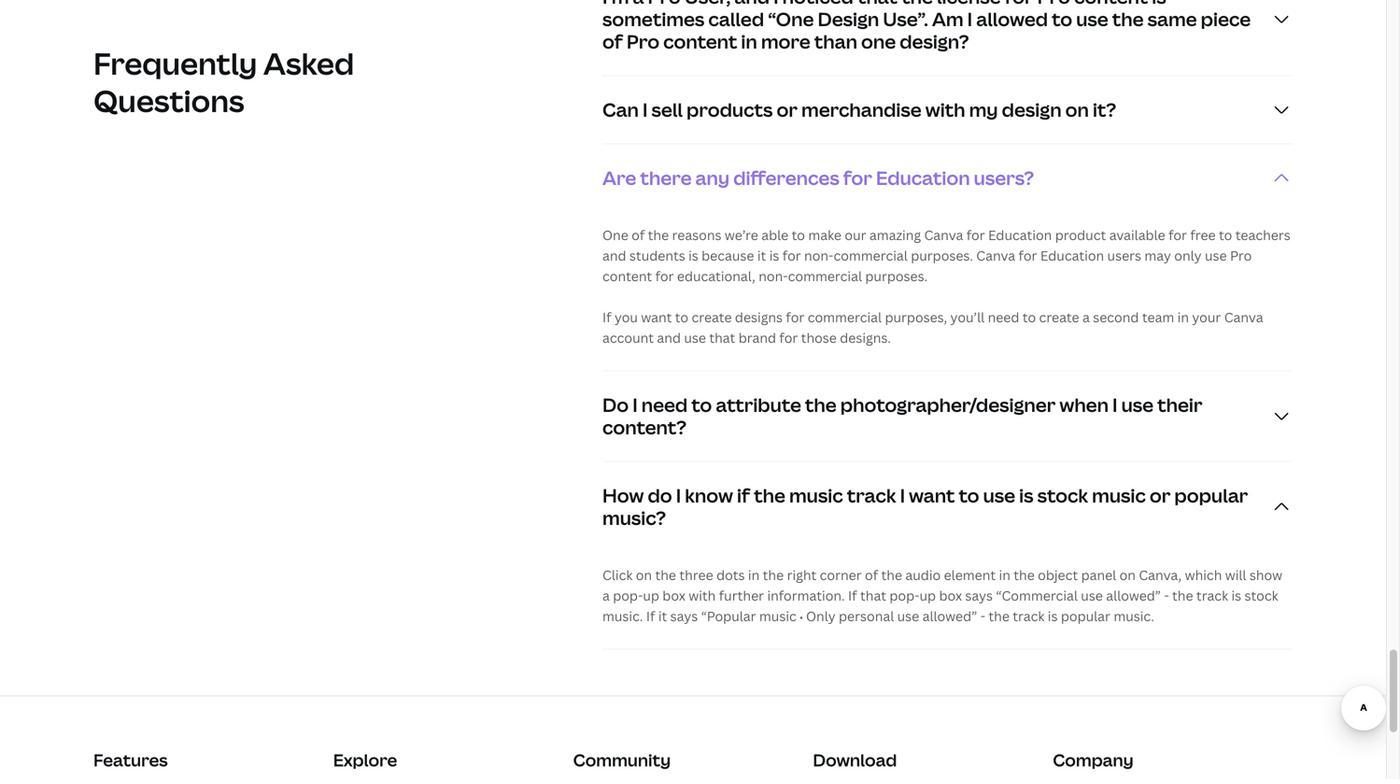 Task type: locate. For each thing, give the bounding box(es) containing it.
box down element
[[939, 587, 962, 604]]

with left my
[[925, 97, 965, 122]]

1 horizontal spatial with
[[925, 97, 965, 122]]

want inside how do i know if the music track i want to use is stock music or popular music?
[[909, 482, 955, 508]]

track inside how do i know if the music track i want to use is stock music or popular music?
[[847, 482, 896, 508]]

if down corner
[[848, 587, 857, 604]]

1 vertical spatial popular
[[1061, 607, 1111, 625]]

on inside dropdown button
[[1065, 97, 1089, 122]]

purposes.
[[911, 247, 973, 264], [865, 267, 928, 285]]

and inside i'm a pro user, and i noticed that the license for pro content is sometimes called "one design use". am i allowed to use the same piece of pro content in more than one design?
[[735, 0, 770, 9]]

stock up object
[[1037, 482, 1088, 508]]

non- down the make
[[804, 247, 834, 264]]

information.
[[767, 587, 845, 604]]

1 vertical spatial says
[[670, 607, 698, 625]]

create left second
[[1039, 308, 1079, 326]]

educational,
[[677, 267, 756, 285]]

or inside how do i know if the music track i want to use is stock music or popular music?
[[1150, 482, 1171, 508]]

that
[[857, 0, 898, 9], [709, 329, 735, 347], [860, 587, 886, 604]]

the inside one of the reasons we're able to make our amazing canva for education product available for free to teachers and students is because it is for non-commercial purposes. canva for education users may only use pro content for educational, non-commercial purposes.
[[648, 226, 669, 244]]

1 vertical spatial or
[[1150, 482, 1171, 508]]

frequently asked questions
[[93, 43, 354, 121]]

use up element
[[983, 482, 1015, 508]]

1 vertical spatial a
[[1083, 308, 1090, 326]]

1 vertical spatial stock
[[1245, 587, 1278, 604]]

to inside 'do i need to attribute the photographer/designer when i use their content?'
[[692, 392, 712, 418]]

and right user,
[[735, 0, 770, 9]]

if left the "popular
[[646, 607, 655, 625]]

for right license
[[1005, 0, 1034, 9]]

allowed"
[[1106, 587, 1161, 604], [923, 607, 977, 625]]

pro left user,
[[648, 0, 681, 9]]

use left brand
[[684, 329, 706, 347]]

want right you
[[641, 308, 672, 326]]

i'm a pro user, and i noticed that the license for pro content is sometimes called "one design use". am i allowed to use the same piece of pro content in more than one design?
[[602, 0, 1251, 54]]

music up panel
[[1092, 482, 1146, 508]]

2 horizontal spatial and
[[735, 0, 770, 9]]

sometimes
[[602, 6, 705, 32]]

2 pop- from the left
[[890, 587, 920, 604]]

to right you'll
[[1023, 308, 1036, 326]]

a inside click on the three dots in the right corner of the audio element in the object panel on canva, which will show a pop-up box with further information. if that pop-up box says "commercial use allowed" - the track is stock music. if it says "popular music ⬝ only personal use allowed" - the track is popular music.
[[602, 587, 610, 604]]

if left you
[[602, 308, 611, 326]]

- down canva,
[[1164, 587, 1169, 604]]

the right if
[[754, 482, 785, 508]]

the right "attribute" at the right
[[805, 392, 837, 418]]

stock down show on the right bottom
[[1245, 587, 1278, 604]]

"commercial
[[996, 587, 1078, 604]]

designs
[[735, 308, 783, 326]]

to left "attribute" at the right
[[692, 392, 712, 418]]

a
[[633, 0, 644, 9], [1083, 308, 1090, 326], [602, 587, 610, 604]]

pro down teachers
[[1230, 247, 1252, 264]]

1 horizontal spatial canva
[[976, 247, 1016, 264]]

0 horizontal spatial track
[[847, 482, 896, 508]]

education down "product"
[[1040, 247, 1104, 264]]

1 vertical spatial that
[[709, 329, 735, 347]]

commercial up designs.
[[808, 308, 882, 326]]

only
[[806, 607, 836, 625]]

is inside how do i know if the music track i want to use is stock music or popular music?
[[1019, 482, 1034, 508]]

1 horizontal spatial create
[[1039, 308, 1079, 326]]

canva up you'll
[[976, 247, 1016, 264]]

2 vertical spatial content
[[602, 267, 652, 285]]

popular up the which
[[1175, 482, 1248, 508]]

0 vertical spatial a
[[633, 0, 644, 9]]

allowed" down element
[[923, 607, 977, 625]]

commercial down our
[[834, 247, 908, 264]]

need
[[988, 308, 1019, 326], [641, 392, 688, 418]]

0 horizontal spatial create
[[692, 308, 732, 326]]

- down element
[[981, 607, 985, 625]]

it?
[[1093, 97, 1116, 122]]

1 vertical spatial education
[[988, 226, 1052, 244]]

-
[[1164, 587, 1169, 604], [981, 607, 985, 625]]

0 vertical spatial non-
[[804, 247, 834, 264]]

education up amazing
[[876, 165, 970, 191]]

0 vertical spatial commercial
[[834, 247, 908, 264]]

our
[[845, 226, 866, 244]]

1 horizontal spatial track
[[1013, 607, 1045, 625]]

0 vertical spatial -
[[1164, 587, 1169, 604]]

0 horizontal spatial pop-
[[613, 587, 643, 604]]

can i sell products or merchandise with my design on it?
[[602, 97, 1116, 122]]

you
[[615, 308, 638, 326]]

the down "commercial
[[989, 607, 1010, 625]]

0 vertical spatial stock
[[1037, 482, 1088, 508]]

2 vertical spatial and
[[657, 329, 681, 347]]

do i need to attribute the photographer/designer when i use their content?
[[602, 392, 1203, 440]]

download
[[813, 749, 897, 772]]

canva right your
[[1224, 308, 1263, 326]]

track down the which
[[1196, 587, 1228, 604]]

commercial down the make
[[788, 267, 862, 285]]

user,
[[685, 0, 731, 9]]

object
[[1038, 566, 1078, 584]]

when
[[1060, 392, 1109, 418]]

is
[[1152, 0, 1166, 9], [689, 247, 698, 264], [769, 247, 779, 264], [1019, 482, 1034, 508], [1232, 587, 1242, 604], [1048, 607, 1058, 625]]

use inside one of the reasons we're able to make our amazing canva for education product available for free to teachers and students is because it is for non-commercial purposes. canva for education users may only use pro content for educational, non-commercial purposes.
[[1205, 247, 1227, 264]]

2 horizontal spatial if
[[848, 587, 857, 604]]

0 horizontal spatial content
[[602, 267, 652, 285]]

it inside click on the three dots in the right corner of the audio element in the object panel on canva, which will show a pop-up box with further information. if that pop-up box says "commercial use allowed" - the track is stock music. if it says "popular music ⬝ only personal use allowed" - the track is popular music.
[[658, 607, 667, 625]]

a right i'm on the top of the page
[[633, 0, 644, 9]]

to right free
[[1219, 226, 1232, 244]]

differences
[[733, 165, 839, 191]]

on left it? at the right
[[1065, 97, 1089, 122]]

commercial
[[834, 247, 908, 264], [788, 267, 862, 285], [808, 308, 882, 326]]

the inside how do i know if the music track i want to use is stock music or popular music?
[[754, 482, 785, 508]]

and right account
[[657, 329, 681, 347]]

0 vertical spatial of
[[602, 29, 623, 54]]

0 horizontal spatial need
[[641, 392, 688, 418]]

0 vertical spatial if
[[602, 308, 611, 326]]

stock inside how do i know if the music track i want to use is stock music or popular music?
[[1037, 482, 1088, 508]]

1 vertical spatial and
[[602, 247, 626, 264]]

0 horizontal spatial popular
[[1061, 607, 1111, 625]]

the left same
[[1112, 6, 1144, 32]]

a inside i'm a pro user, and i noticed that the license for pro content is sometimes called "one design use". am i allowed to use the same piece of pro content in more than one design?
[[633, 0, 644, 9]]

create down educational,
[[692, 308, 732, 326]]

2 horizontal spatial content
[[1074, 0, 1148, 9]]

up
[[643, 587, 659, 604], [920, 587, 936, 604]]

purposes,
[[885, 308, 947, 326]]

with down three
[[689, 587, 716, 604]]

1 vertical spatial want
[[909, 482, 955, 508]]

three
[[679, 566, 713, 584]]

in left more
[[741, 29, 757, 54]]

make
[[808, 226, 842, 244]]

a inside if you want to create designs for commercial purposes, you'll need to create a second team in your canva account and use that brand for those designs.
[[1083, 308, 1090, 326]]

that up one
[[857, 0, 898, 9]]

2 create from the left
[[1039, 308, 1079, 326]]

2 horizontal spatial of
[[865, 566, 878, 584]]

for left those
[[779, 329, 798, 347]]

to right able
[[792, 226, 805, 244]]

non-
[[804, 247, 834, 264], [759, 267, 788, 285]]

content
[[1074, 0, 1148, 9], [663, 29, 737, 54], [602, 267, 652, 285]]

to up element
[[959, 482, 979, 508]]

do
[[648, 482, 672, 508]]

create
[[692, 308, 732, 326], [1039, 308, 1079, 326]]

says down element
[[965, 587, 993, 604]]

canva
[[924, 226, 963, 244], [976, 247, 1016, 264], [1224, 308, 1263, 326]]

and down one
[[602, 247, 626, 264]]

need right you'll
[[988, 308, 1019, 326]]

commercial inside if you want to create designs for commercial purposes, you'll need to create a second team in your canva account and use that brand for those designs.
[[808, 308, 882, 326]]

1 horizontal spatial a
[[633, 0, 644, 9]]

0 horizontal spatial and
[[602, 247, 626, 264]]

box
[[663, 587, 686, 604], [939, 587, 962, 604]]

attribute
[[716, 392, 801, 418]]

0 horizontal spatial stock
[[1037, 482, 1088, 508]]

corner
[[820, 566, 862, 584]]

1 up from the left
[[643, 587, 659, 604]]

0 horizontal spatial want
[[641, 308, 672, 326]]

a down click
[[602, 587, 610, 604]]

1 horizontal spatial of
[[632, 226, 645, 244]]

up down audio
[[920, 587, 936, 604]]

and inside one of the reasons we're able to make our amazing canva for education product available for free to teachers and students is because it is for non-commercial purposes. canva for education users may only use pro content for educational, non-commercial purposes.
[[602, 247, 626, 264]]

0 vertical spatial or
[[777, 97, 798, 122]]

1 vertical spatial if
[[848, 587, 857, 604]]

to inside how do i know if the music track i want to use is stock music or popular music?
[[959, 482, 979, 508]]

canva right amazing
[[924, 226, 963, 244]]

music. down canva,
[[1114, 607, 1154, 625]]

which
[[1185, 566, 1222, 584]]

pop-
[[613, 587, 643, 604], [890, 587, 920, 604]]

use inside how do i know if the music track i want to use is stock music or popular music?
[[983, 482, 1015, 508]]

1 horizontal spatial and
[[657, 329, 681, 347]]

2 vertical spatial commercial
[[808, 308, 882, 326]]

0 vertical spatial allowed"
[[1106, 587, 1161, 604]]

1 vertical spatial commercial
[[788, 267, 862, 285]]

2 horizontal spatial a
[[1083, 308, 1090, 326]]

called
[[708, 6, 764, 32]]

1 horizontal spatial want
[[909, 482, 955, 508]]

noticed
[[782, 0, 854, 9]]

use right "personal"
[[897, 607, 919, 625]]

design
[[818, 6, 879, 32]]

2 vertical spatial a
[[602, 587, 610, 604]]

it down able
[[757, 247, 766, 264]]

popular down panel
[[1061, 607, 1111, 625]]

1 horizontal spatial it
[[757, 247, 766, 264]]

0 horizontal spatial with
[[689, 587, 716, 604]]

canva inside if you want to create designs for commercial purposes, you'll need to create a second team in your canva account and use that brand for those designs.
[[1224, 308, 1263, 326]]

to right allowed
[[1052, 6, 1072, 32]]

your
[[1192, 308, 1221, 326]]

music right if
[[789, 482, 843, 508]]

2 horizontal spatial canva
[[1224, 308, 1263, 326]]

0 vertical spatial it
[[757, 247, 766, 264]]

1 horizontal spatial up
[[920, 587, 936, 604]]

photographer/designer
[[840, 392, 1056, 418]]

up down 'music?'
[[643, 587, 659, 604]]

one
[[861, 29, 896, 54]]

0 vertical spatial popular
[[1175, 482, 1248, 508]]

0 horizontal spatial of
[[602, 29, 623, 54]]

0 horizontal spatial a
[[602, 587, 610, 604]]

and inside if you want to create designs for commercial purposes, you'll need to create a second team in your canva account and use that brand for those designs.
[[657, 329, 681, 347]]

if
[[602, 308, 611, 326], [848, 587, 857, 604], [646, 607, 655, 625]]

music. down click
[[602, 607, 643, 625]]

1 horizontal spatial content
[[663, 29, 737, 54]]

students
[[630, 247, 685, 264]]

use".
[[883, 6, 928, 32]]

popular inside click on the three dots in the right corner of the audio element in the object panel on canva, which will show a pop-up box with further information. if that pop-up box says "commercial use allowed" - the track is stock music. if it says "popular music ⬝ only personal use allowed" - the track is popular music.
[[1061, 607, 1111, 625]]

0 vertical spatial with
[[925, 97, 965, 122]]

0 horizontal spatial up
[[643, 587, 659, 604]]

1 horizontal spatial or
[[1150, 482, 1171, 508]]

0 horizontal spatial -
[[981, 607, 985, 625]]

can i sell products or merchandise with my design on it? button
[[602, 76, 1293, 143]]

because
[[702, 247, 754, 264]]

2 vertical spatial of
[[865, 566, 878, 584]]

box down three
[[663, 587, 686, 604]]

that left brand
[[709, 329, 735, 347]]

0 horizontal spatial box
[[663, 587, 686, 604]]

use left same
[[1076, 6, 1108, 32]]

stock inside click on the three dots in the right corner of the audio element in the object panel on canva, which will show a pop-up box with further information. if that pop-up box says "commercial use allowed" - the track is stock music. if it says "popular music ⬝ only personal use allowed" - the track is popular music.
[[1245, 587, 1278, 604]]

0 vertical spatial and
[[735, 0, 770, 9]]

2 horizontal spatial track
[[1196, 587, 1228, 604]]

1 horizontal spatial need
[[988, 308, 1019, 326]]

or up canva,
[[1150, 482, 1171, 508]]

i
[[774, 0, 779, 9], [967, 6, 973, 32], [643, 97, 648, 122], [633, 392, 638, 418], [1113, 392, 1118, 418], [676, 482, 681, 508], [900, 482, 905, 508]]

0 vertical spatial want
[[641, 308, 672, 326]]

use inside 'do i need to attribute the photographer/designer when i use their content?'
[[1121, 392, 1154, 418]]

pop- down audio
[[890, 587, 920, 604]]

of right one
[[632, 226, 645, 244]]

track
[[847, 482, 896, 508], [1196, 587, 1228, 604], [1013, 607, 1045, 625]]

those
[[801, 329, 837, 347]]

1 horizontal spatial -
[[1164, 587, 1169, 604]]

available
[[1109, 226, 1165, 244]]

1 vertical spatial canva
[[976, 247, 1016, 264]]

on right panel
[[1120, 566, 1136, 584]]

1 vertical spatial non-
[[759, 267, 788, 285]]

use down free
[[1205, 247, 1227, 264]]

1 vertical spatial of
[[632, 226, 645, 244]]

for down students
[[655, 267, 674, 285]]

1 vertical spatial with
[[689, 587, 716, 604]]

0 horizontal spatial if
[[602, 308, 611, 326]]

2 box from the left
[[939, 587, 962, 604]]

music.
[[602, 607, 643, 625], [1114, 607, 1154, 625]]

0 horizontal spatial canva
[[924, 226, 963, 244]]

want
[[641, 308, 672, 326], [909, 482, 955, 508]]

that inside if you want to create designs for commercial purposes, you'll need to create a second team in your canva account and use that brand for those designs.
[[709, 329, 735, 347]]

community
[[573, 749, 671, 772]]

of right corner
[[865, 566, 878, 584]]

0 horizontal spatial non-
[[759, 267, 788, 285]]

the inside 'do i need to attribute the photographer/designer when i use their content?'
[[805, 392, 837, 418]]

want up audio
[[909, 482, 955, 508]]

it left the "popular
[[658, 607, 667, 625]]

2 up from the left
[[920, 587, 936, 604]]

1 horizontal spatial pop-
[[890, 587, 920, 604]]

pop- down click
[[613, 587, 643, 604]]

track down 'do i need to attribute the photographer/designer when i use their content?'
[[847, 482, 896, 508]]

for down are there any differences for education users? dropdown button on the top of the page
[[967, 226, 985, 244]]

1 create from the left
[[692, 308, 732, 326]]

0 horizontal spatial it
[[658, 607, 667, 625]]

in left your
[[1178, 308, 1189, 326]]

0 vertical spatial track
[[847, 482, 896, 508]]

track down "commercial
[[1013, 607, 1045, 625]]

on right click
[[636, 566, 652, 584]]

1 horizontal spatial stock
[[1245, 587, 1278, 604]]

dots
[[717, 566, 745, 584]]

need right do
[[641, 392, 688, 418]]

with inside dropdown button
[[925, 97, 965, 122]]

know
[[685, 482, 733, 508]]

education
[[876, 165, 970, 191], [988, 226, 1052, 244], [1040, 247, 1104, 264]]

if you want to create designs for commercial purposes, you'll need to create a second team in your canva account and use that brand for those designs.
[[602, 308, 1263, 347]]

education down users?
[[988, 226, 1052, 244]]

use left their
[[1121, 392, 1154, 418]]

2 vertical spatial canva
[[1224, 308, 1263, 326]]

allowed" down canva,
[[1106, 587, 1161, 604]]

non- down able
[[759, 267, 788, 285]]

the
[[901, 0, 933, 9], [1112, 6, 1144, 32], [648, 226, 669, 244], [805, 392, 837, 418], [754, 482, 785, 508], [655, 566, 676, 584], [763, 566, 784, 584], [881, 566, 902, 584], [1014, 566, 1035, 584], [1172, 587, 1193, 604], [989, 607, 1010, 625]]

same
[[1148, 6, 1197, 32]]

that inside i'm a pro user, and i noticed that the license for pro content is sometimes called "one design use". am i allowed to use the same piece of pro content in more than one design?
[[857, 0, 898, 9]]

brand
[[739, 329, 776, 347]]

products
[[687, 97, 773, 122]]

2 vertical spatial if
[[646, 607, 655, 625]]

piece
[[1201, 6, 1251, 32]]

1 horizontal spatial on
[[1065, 97, 1089, 122]]

0 vertical spatial that
[[857, 0, 898, 9]]

do i need to attribute the photographer/designer when i use their content? button
[[602, 371, 1293, 461]]

1 box from the left
[[663, 587, 686, 604]]

a left second
[[1083, 308, 1090, 326]]

0 vertical spatial need
[[988, 308, 1019, 326]]

says down three
[[670, 607, 698, 625]]

1 horizontal spatial popular
[[1175, 482, 1248, 508]]

1 vertical spatial allowed"
[[923, 607, 977, 625]]

their
[[1157, 392, 1203, 418]]

music left ⬝
[[759, 607, 797, 625]]

in
[[741, 29, 757, 54], [1178, 308, 1189, 326], [748, 566, 760, 584], [999, 566, 1011, 584]]

0 vertical spatial education
[[876, 165, 970, 191]]

1 horizontal spatial box
[[939, 587, 962, 604]]



Task type: vqa. For each thing, say whether or not it's contained in the screenshot.
the bottom organize
no



Task type: describe. For each thing, give the bounding box(es) containing it.
pro inside one of the reasons we're able to make our amazing canva for education product available for free to teachers and students is because it is for non-commercial purposes. canva for education users may only use pro content for educational, non-commercial purposes.
[[1230, 247, 1252, 264]]

0 vertical spatial content
[[1074, 0, 1148, 9]]

questions
[[93, 80, 244, 121]]

my
[[969, 97, 998, 122]]

element
[[944, 566, 996, 584]]

merchandise
[[801, 97, 922, 122]]

education inside dropdown button
[[876, 165, 970, 191]]

features
[[93, 749, 168, 772]]

license
[[937, 0, 1001, 9]]

in right element
[[999, 566, 1011, 584]]

pro right license
[[1037, 0, 1070, 9]]

design
[[1002, 97, 1062, 122]]

right
[[787, 566, 817, 584]]

that inside click on the three dots in the right corner of the audio element in the object panel on canva, which will show a pop-up box with further information. if that pop-up box says "commercial use allowed" - the track is stock music. if it says "popular music ⬝ only personal use allowed" - the track is popular music.
[[860, 587, 886, 604]]

click
[[602, 566, 633, 584]]

1 vertical spatial content
[[663, 29, 737, 54]]

music?
[[602, 505, 666, 531]]

further
[[719, 587, 764, 604]]

use inside i'm a pro user, and i noticed that the license for pro content is sometimes called "one design use". am i allowed to use the same piece of pro content in more than one design?
[[1076, 6, 1108, 32]]

is inside i'm a pro user, and i noticed that the license for pro content is sometimes called "one design use". am i allowed to use the same piece of pro content in more than one design?
[[1152, 0, 1166, 9]]

pro down i'm on the top of the page
[[627, 29, 660, 54]]

how
[[602, 482, 644, 508]]

2 vertical spatial education
[[1040, 247, 1104, 264]]

sell
[[652, 97, 683, 122]]

design?
[[900, 29, 969, 54]]

team
[[1142, 308, 1174, 326]]

do
[[602, 392, 629, 418]]

am
[[932, 6, 964, 32]]

1 vertical spatial purposes.
[[865, 267, 928, 285]]

music inside click on the three dots in the right corner of the audio element in the object panel on canva, which will show a pop-up box with further information. if that pop-up box says "commercial use allowed" - the track is stock music. if it says "popular music ⬝ only personal use allowed" - the track is popular music.
[[759, 607, 797, 625]]

audio
[[906, 566, 941, 584]]

1 pop- from the left
[[613, 587, 643, 604]]

explore
[[333, 749, 397, 772]]

second
[[1093, 308, 1139, 326]]

may
[[1145, 247, 1171, 264]]

asked
[[263, 43, 354, 84]]

users
[[1107, 247, 1141, 264]]

2 vertical spatial track
[[1013, 607, 1045, 625]]

reasons
[[672, 226, 722, 244]]

0 horizontal spatial allowed"
[[923, 607, 977, 625]]

only
[[1174, 247, 1202, 264]]

the down the which
[[1172, 587, 1193, 604]]

are
[[602, 165, 636, 191]]

to inside i'm a pro user, and i noticed that the license for pro content is sometimes called "one design use". am i allowed to use the same piece of pro content in more than one design?
[[1052, 6, 1072, 32]]

content?
[[602, 414, 687, 440]]

popular inside how do i know if the music track i want to use is stock music or popular music?
[[1175, 482, 1248, 508]]

to down educational,
[[675, 308, 689, 326]]

are there any differences for education users? button
[[602, 144, 1293, 212]]

"one
[[768, 6, 814, 32]]

i'm
[[602, 0, 629, 9]]

the left three
[[655, 566, 676, 584]]

the up "commercial
[[1014, 566, 1035, 584]]

the up design?
[[901, 0, 933, 9]]

in right dots
[[748, 566, 760, 584]]

0 horizontal spatial on
[[636, 566, 652, 584]]

click on the three dots in the right corner of the audio element in the object panel on canva, which will show a pop-up box with further information. if that pop-up box says "commercial use allowed" - the track is stock music. if it says "popular music ⬝ only personal use allowed" - the track is popular music.
[[602, 566, 1283, 625]]

need inside 'do i need to attribute the photographer/designer when i use their content?'
[[641, 392, 688, 418]]

if inside if you want to create designs for commercial purposes, you'll need to create a second team in your canva account and use that brand for those designs.
[[602, 308, 611, 326]]

of inside click on the three dots in the right corner of the audio element in the object panel on canva, which will show a pop-up box with further information. if that pop-up box says "commercial use allowed" - the track is stock music. if it says "popular music ⬝ only personal use allowed" - the track is popular music.
[[865, 566, 878, 584]]

1 horizontal spatial says
[[965, 587, 993, 604]]

able
[[762, 226, 789, 244]]

one of the reasons we're able to make our amazing canva for education product available for free to teachers and students is because it is for non-commercial purposes. canva for education users may only use pro content for educational, non-commercial purposes.
[[602, 226, 1291, 285]]

are there any differences for education users?
[[602, 165, 1034, 191]]

panel
[[1081, 566, 1116, 584]]

content inside one of the reasons we're able to make our amazing canva for education product available for free to teachers and students is because it is for non-commercial purposes. canva for education users may only use pro content for educational, non-commercial purposes.
[[602, 267, 652, 285]]

frequently
[[93, 43, 257, 84]]

we're
[[725, 226, 758, 244]]

1 horizontal spatial if
[[646, 607, 655, 625]]

more
[[761, 29, 811, 54]]

if
[[737, 482, 750, 508]]

in inside i'm a pro user, and i noticed that the license for pro content is sometimes called "one design use". am i allowed to use the same piece of pro content in more than one design?
[[741, 29, 757, 54]]

of inside one of the reasons we're able to make our amazing canva for education product available for free to teachers and students is because it is for non-commercial purposes. canva for education users may only use pro content for educational, non-commercial purposes.
[[632, 226, 645, 244]]

any
[[695, 165, 730, 191]]

you'll
[[950, 308, 985, 326]]

1 vertical spatial track
[[1196, 587, 1228, 604]]

show
[[1250, 566, 1283, 584]]

how do i know if the music track i want to use is stock music or popular music?
[[602, 482, 1248, 531]]

product
[[1055, 226, 1106, 244]]

for inside i'm a pro user, and i noticed that the license for pro content is sometimes called "one design use". am i allowed to use the same piece of pro content in more than one design?
[[1005, 0, 1034, 9]]

0 vertical spatial canva
[[924, 226, 963, 244]]

account
[[602, 329, 654, 347]]

users?
[[974, 165, 1034, 191]]

i'm a pro user, and i noticed that the license for pro content is sometimes called "one design use". am i allowed to use the same piece of pro content in more than one design? button
[[602, 0, 1293, 75]]

for up those
[[786, 308, 805, 326]]

2 horizontal spatial on
[[1120, 566, 1136, 584]]

will
[[1225, 566, 1247, 584]]

need inside if you want to create designs for commercial purposes, you'll need to create a second team in your canva account and use that brand for those designs.
[[988, 308, 1019, 326]]

it inside one of the reasons we're able to make our amazing canva for education product available for free to teachers and students is because it is for non-commercial purposes. canva for education users may only use pro content for educational, non-commercial purposes.
[[757, 247, 766, 264]]

1 horizontal spatial allowed"
[[1106, 587, 1161, 604]]

for up the only
[[1169, 226, 1187, 244]]

allowed
[[976, 6, 1048, 32]]

than
[[814, 29, 857, 54]]

canva,
[[1139, 566, 1182, 584]]

there
[[640, 165, 692, 191]]

the left audio
[[881, 566, 902, 584]]

in inside if you want to create designs for commercial purposes, you'll need to create a second team in your canva account and use that brand for those designs.
[[1178, 308, 1189, 326]]

"popular
[[701, 607, 756, 625]]

free
[[1190, 226, 1216, 244]]

1 music. from the left
[[602, 607, 643, 625]]

or inside the 'can i sell products or merchandise with my design on it?' dropdown button
[[777, 97, 798, 122]]

teachers
[[1236, 226, 1291, 244]]

1 vertical spatial -
[[981, 607, 985, 625]]

with inside click on the three dots in the right corner of the audio element in the object panel on canva, which will show a pop-up box with further information. if that pop-up box says "commercial use allowed" - the track is stock music. if it says "popular music ⬝ only personal use allowed" - the track is popular music.
[[689, 587, 716, 604]]

one
[[602, 226, 628, 244]]

2 music. from the left
[[1114, 607, 1154, 625]]

company
[[1053, 749, 1134, 772]]

designs.
[[840, 329, 891, 347]]

want inside if you want to create designs for commercial purposes, you'll need to create a second team in your canva account and use that brand for those designs.
[[641, 308, 672, 326]]

personal
[[839, 607, 894, 625]]

use inside if you want to create designs for commercial purposes, you'll need to create a second team in your canva account and use that brand for those designs.
[[684, 329, 706, 347]]

can
[[602, 97, 639, 122]]

for down able
[[783, 247, 801, 264]]

how do i know if the music track i want to use is stock music or popular music? button
[[602, 462, 1293, 552]]

the left right
[[763, 566, 784, 584]]

0 vertical spatial purposes.
[[911, 247, 973, 264]]

of inside i'm a pro user, and i noticed that the license for pro content is sometimes called "one design use". am i allowed to use the same piece of pro content in more than one design?
[[602, 29, 623, 54]]

⬝
[[800, 607, 803, 625]]

for down users?
[[1019, 247, 1037, 264]]

use down panel
[[1081, 587, 1103, 604]]

for up our
[[843, 165, 872, 191]]



